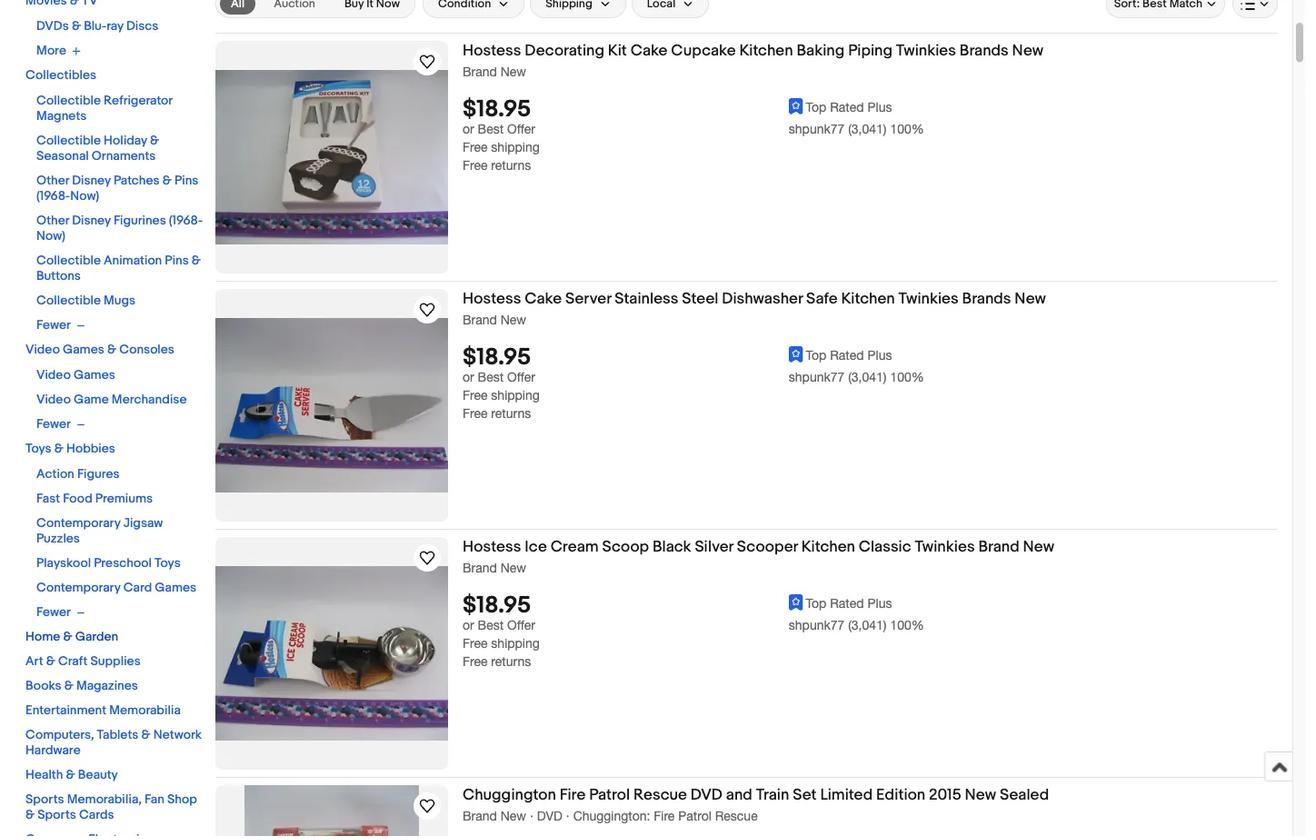 Task type: describe. For each thing, give the bounding box(es) containing it.
art & craft supplies link
[[25, 655, 141, 670]]

contemporary card games link
[[36, 581, 196, 596]]

collectibles link
[[25, 68, 96, 84]]

or for hostess decorating kit cake cupcake kitchen baking piping twinkies brands new
[[463, 122, 474, 137]]

cake inside hostess cake server stainless steel dishwasher safe kitchen twinkies brands new brand new
[[525, 290, 562, 309]]

0 vertical spatial (1968-
[[36, 189, 70, 205]]

or best offer for ice
[[463, 618, 535, 633]]

network
[[153, 728, 202, 744]]

1 free from the top
[[463, 140, 488, 155]]

shpunk77 (3,041) 100% free shipping free returns for steel
[[463, 370, 924, 422]]

top rated plus image for baking
[[789, 99, 803, 115]]

figures
[[77, 467, 120, 483]]

hostess ice cream scoop black silver scooper kitchen classic twinkies brand new link
[[463, 538, 1278, 560]]

toys & hobbies
[[25, 442, 115, 457]]

2 disney from the top
[[72, 214, 111, 229]]

buttons
[[36, 269, 81, 285]]

fast
[[36, 492, 60, 507]]

returns for cake
[[491, 407, 531, 422]]

video game merchandise link
[[36, 393, 187, 408]]

& left blu-
[[72, 19, 81, 35]]

kit
[[608, 41, 627, 60]]

1 vertical spatial dvd
[[537, 809, 563, 824]]

1 horizontal spatial dvd
[[691, 786, 723, 805]]

or for hostess cake server stainless steel dishwasher safe kitchen twinkies brands new
[[463, 370, 474, 385]]

1 other from the top
[[36, 174, 69, 189]]

hostess for hostess ice cream scoop black silver scooper kitchen classic twinkies brand new
[[463, 538, 521, 557]]

action figures fast food premiums contemporary jigsaw puzzles playskool preschool toys contemporary card games
[[36, 467, 196, 596]]

kitchen for scooper
[[802, 538, 855, 557]]

server
[[565, 290, 611, 309]]

more button
[[36, 44, 81, 59]]

dvds
[[36, 19, 69, 35]]

2 vertical spatial video
[[36, 393, 71, 408]]

dishwasher
[[722, 290, 803, 309]]

games for &
[[63, 343, 104, 358]]

stainless
[[615, 290, 679, 309]]

brand inside hostess decorating kit cake cupcake kitchen baking piping twinkies brands new brand new
[[463, 64, 497, 79]]

collectible holiday & seasonal ornaments link
[[36, 134, 159, 165]]

& left consoles at the top left of the page
[[107, 343, 116, 358]]

chuggington fire patrol rescue dvd and train set limited edition 2015 new sealed brand new · dvd · chuggington: fire patrol rescue
[[463, 786, 1049, 824]]

or best offer for cake
[[463, 370, 535, 385]]

best for hostess decorating kit cake cupcake kitchen baking piping twinkies brands new
[[478, 122, 504, 137]]

and
[[726, 786, 753, 805]]

top rated plus image
[[789, 347, 803, 363]]

top for safe
[[806, 348, 827, 363]]

classic
[[859, 538, 911, 557]]

1 · from the left
[[530, 809, 533, 824]]

hardware
[[25, 744, 81, 759]]

1 vertical spatial (1968-
[[169, 214, 203, 229]]

toys inside action figures fast food premiums contemporary jigsaw puzzles playskool preschool toys contemporary card games
[[155, 556, 181, 572]]

playskool preschool toys link
[[36, 556, 181, 572]]

dvds & blu-ray discs
[[36, 19, 159, 35]]

hobbies
[[66, 442, 115, 457]]

set
[[793, 786, 817, 805]]

& down 'memorabilia'
[[141, 728, 151, 744]]

computers, tablets & network hardware link
[[25, 728, 202, 759]]

patches
[[114, 174, 160, 189]]

action
[[36, 467, 74, 483]]

fast food premiums link
[[36, 492, 153, 507]]

ornaments
[[92, 149, 156, 165]]

shop
[[167, 793, 197, 808]]

baking
[[797, 41, 845, 60]]

blu-
[[84, 19, 107, 35]]

& up action
[[54, 442, 64, 457]]

hostess cake server stainless steel dishwasher safe kitchen twinkies brands new brand new
[[463, 290, 1046, 327]]

brands for hostess decorating kit cake cupcake kitchen baking piping twinkies brands new
[[960, 41, 1009, 60]]

black
[[653, 538, 691, 557]]

3 fewer button from the top
[[36, 605, 85, 621]]

limited
[[820, 786, 873, 805]]

offer for decorating
[[507, 122, 535, 137]]

tablets
[[97, 728, 138, 744]]

home & garden art & craft supplies books & magazines entertainment memorabilia computers, tablets & network hardware health & beauty sports memorabilia, fan shop & sports cards
[[25, 630, 202, 824]]

2 · from the left
[[566, 809, 570, 824]]

100% for baking
[[890, 122, 924, 137]]

hostess for hostess cake server stainless steel dishwasher safe kitchen twinkies brands new
[[463, 290, 521, 309]]

ray
[[107, 19, 124, 35]]

game
[[74, 393, 109, 408]]

other disney patches & pins (1968-now) link
[[36, 174, 199, 205]]

kitchen inside hostess decorating kit cake cupcake kitchen baking piping twinkies brands new brand new
[[739, 41, 793, 60]]

shpunk77 for safe
[[789, 370, 845, 385]]

video games video game merchandise
[[36, 368, 187, 408]]

rated for baking
[[830, 100, 864, 115]]

collectible refrigerator magnets collectible holiday & seasonal ornaments other disney patches & pins (1968-now) other disney figurines (1968- now) collectible animation pins & buttons collectible mugs
[[36, 94, 203, 309]]

shipping for cake
[[491, 388, 540, 403]]

computers,
[[25, 728, 94, 744]]

chuggington
[[463, 786, 556, 805]]

more
[[36, 44, 66, 59]]

100% for scooper
[[890, 618, 924, 633]]

watch chuggington fire patrol rescue dvd and train set limited edition 2015 new sealed image
[[416, 796, 438, 818]]

& up entertainment at the bottom left of the page
[[64, 679, 73, 695]]

0 vertical spatial patrol
[[589, 786, 630, 805]]

ice
[[525, 538, 547, 557]]

collectible mugs link
[[36, 294, 136, 309]]

health
[[25, 768, 63, 784]]

magnets
[[36, 109, 87, 125]]

& right health
[[66, 768, 75, 784]]

home & garden link
[[25, 630, 118, 645]]

1 vertical spatial patrol
[[678, 809, 712, 824]]

best for hostess ice cream scoop black silver scooper kitchen classic twinkies brand new
[[478, 618, 504, 633]]

discs
[[126, 19, 159, 35]]

shipping for ice
[[491, 637, 540, 652]]

returns for ice
[[491, 655, 531, 670]]

All selected text field
[[231, 0, 245, 12]]

& down health
[[25, 808, 35, 824]]

shpunk77 (3,041) 100% free shipping free returns for cupcake
[[463, 122, 924, 173]]

chuggington:
[[573, 809, 650, 824]]

1 horizontal spatial rescue
[[715, 809, 758, 824]]

1 fewer button from the top
[[36, 318, 85, 334]]

other disney figurines (1968- now) link
[[36, 214, 203, 245]]

memorabilia
[[109, 704, 181, 719]]

health & beauty link
[[25, 768, 118, 784]]

top rated plus for baking
[[806, 100, 892, 115]]

beauty
[[78, 768, 118, 784]]

hostess for hostess decorating kit cake cupcake kitchen baking piping twinkies brands new
[[463, 41, 521, 60]]

jigsaw
[[123, 516, 163, 532]]

& right art
[[46, 655, 55, 670]]

entertainment memorabilia link
[[25, 704, 181, 719]]

(3,041) for baking
[[848, 122, 887, 137]]

premiums
[[95, 492, 153, 507]]

2015
[[929, 786, 962, 805]]

chuggington fire patrol rescue dvd and train set limited edition 2015 new sealed link
[[463, 786, 1278, 808]]

$18.95 for decorating
[[463, 96, 531, 124]]

books
[[25, 679, 61, 695]]

preschool
[[94, 556, 152, 572]]

hostess decorating kit cake cupcake kitchen baking piping twinkies brands new image
[[215, 70, 448, 245]]

cream
[[551, 538, 599, 557]]

rated for scooper
[[830, 596, 864, 611]]

hostess ice cream scoop black silver scooper kitchen classic twinkies brand new brand new
[[463, 538, 1055, 575]]

sports down health
[[25, 793, 64, 808]]

(3,041) for scooper
[[848, 618, 887, 633]]

collectible refrigerator magnets link
[[36, 94, 172, 125]]

0 vertical spatial pins
[[175, 174, 199, 189]]

$18.95 for ice
[[463, 592, 531, 621]]

seasonal
[[36, 149, 89, 165]]



Task type: vqa. For each thing, say whether or not it's contained in the screenshot.
Limited
yes



Task type: locate. For each thing, give the bounding box(es) containing it.
sports left cards
[[38, 808, 76, 824]]

2 vertical spatial games
[[155, 581, 196, 596]]

2 offer from the top
[[507, 370, 535, 385]]

100% for safe
[[890, 370, 924, 385]]

1 vertical spatial or best offer
[[463, 370, 535, 385]]

kitchen left baking at the top right of the page
[[739, 41, 793, 60]]

top down baking at the top right of the page
[[806, 100, 827, 115]]

$18.95
[[463, 96, 531, 124], [463, 344, 531, 372], [463, 592, 531, 621]]

3 shpunk77 (3,041) 100% free shipping free returns from the top
[[463, 618, 924, 670]]

1 vertical spatial shpunk77 (3,041) 100% free shipping free returns
[[463, 370, 924, 422]]

home
[[25, 630, 60, 645]]

fire right chuggington:
[[654, 809, 675, 824]]

1 vertical spatial best
[[478, 370, 504, 385]]

chuggington fire patrol rescue dvd and train set limited edition 2015 new sealed heading
[[463, 786, 1049, 805]]

0 vertical spatial or best offer
[[463, 122, 535, 137]]

cake right kit
[[631, 41, 668, 60]]

contemporary
[[36, 516, 121, 532], [36, 581, 121, 596]]

(1968- down seasonal on the top left of the page
[[36, 189, 70, 205]]

1 vertical spatial or
[[463, 370, 474, 385]]

top rated plus down hostess decorating kit cake cupcake kitchen baking piping twinkies brands new 'link'
[[806, 100, 892, 115]]

fewer for third fewer button from the top
[[36, 605, 71, 621]]

food
[[63, 492, 92, 507]]

shipping for decorating
[[491, 140, 540, 155]]

0 vertical spatial cake
[[631, 41, 668, 60]]

consoles
[[119, 343, 174, 358]]

1 vertical spatial kitchen
[[841, 290, 895, 309]]

2 vertical spatial returns
[[491, 655, 531, 670]]

plus down hostess decorating kit cake cupcake kitchen baking piping twinkies brands new 'link'
[[868, 100, 892, 115]]

1 vertical spatial cake
[[525, 290, 562, 309]]

1 hostess from the top
[[463, 41, 521, 60]]

brands for hostess cake server stainless steel dishwasher safe kitchen twinkies brands new
[[962, 290, 1011, 309]]

video down video games link in the top of the page
[[36, 393, 71, 408]]

1 vertical spatial 100%
[[890, 370, 924, 385]]

rescue down and
[[715, 809, 758, 824]]

1 vertical spatial top
[[806, 348, 827, 363]]

or best offer
[[463, 122, 535, 137], [463, 370, 535, 385], [463, 618, 535, 633]]

patrol down chuggington fire patrol rescue dvd and train set limited edition 2015 new sealed heading
[[678, 809, 712, 824]]

offer for ice
[[507, 618, 535, 633]]

or
[[463, 122, 474, 137], [463, 370, 474, 385], [463, 618, 474, 633]]

0 vertical spatial rescue
[[634, 786, 687, 805]]

cake left 'server' at top
[[525, 290, 562, 309]]

fewer up home
[[36, 605, 71, 621]]

1 vertical spatial twinkies
[[899, 290, 959, 309]]

0 vertical spatial toys
[[25, 442, 52, 457]]

3 collectible from the top
[[36, 254, 101, 269]]

0 vertical spatial offer
[[507, 122, 535, 137]]

fewer button up toys & hobbies link
[[36, 417, 85, 433]]

refrigerator
[[104, 94, 172, 109]]

0 vertical spatial returns
[[491, 158, 531, 173]]

kitchen for safe
[[841, 290, 895, 309]]

1 fewer from the top
[[36, 318, 71, 334]]

fan
[[145, 793, 164, 808]]

3 or best offer from the top
[[463, 618, 535, 633]]

holiday
[[104, 134, 147, 149]]

entertainment
[[25, 704, 106, 719]]

top
[[806, 100, 827, 115], [806, 348, 827, 363], [806, 596, 827, 611]]

2 contemporary from the top
[[36, 581, 121, 596]]

1 shpunk77 (3,041) 100% free shipping free returns from the top
[[463, 122, 924, 173]]

1 top rated plus from the top
[[806, 100, 892, 115]]

3 shpunk77 from the top
[[789, 618, 845, 633]]

0 vertical spatial other
[[36, 174, 69, 189]]

collectibles
[[25, 68, 96, 84]]

2 vertical spatial plus
[[868, 596, 892, 611]]

6 free from the top
[[463, 655, 488, 670]]

shpunk77 down top rated plus icon
[[789, 370, 845, 385]]

contemporary jigsaw puzzles link
[[36, 516, 163, 547]]

edition
[[876, 786, 926, 805]]

4 free from the top
[[463, 407, 488, 422]]

0 vertical spatial 100%
[[890, 122, 924, 137]]

(1968-
[[36, 189, 70, 205], [169, 214, 203, 229]]

·
[[530, 809, 533, 824], [566, 809, 570, 824]]

0 vertical spatial best
[[478, 122, 504, 137]]

0 vertical spatial twinkies
[[896, 41, 956, 60]]

top down hostess ice cream scoop black silver scooper kitchen classic twinkies brand new brand new
[[806, 596, 827, 611]]

brands inside hostess decorating kit cake cupcake kitchen baking piping twinkies brands new brand new
[[960, 41, 1009, 60]]

2 vertical spatial kitchen
[[802, 538, 855, 557]]

mugs
[[104, 294, 136, 309]]

kitchen right safe
[[841, 290, 895, 309]]

1 $18.95 from the top
[[463, 96, 531, 124]]

(3,041) down hostess cake server stainless steel dishwasher safe kitchen twinkies brands new link
[[848, 370, 887, 385]]

1 100% from the top
[[890, 122, 924, 137]]

1 vertical spatial games
[[74, 368, 115, 384]]

3 $18.95 from the top
[[463, 592, 531, 621]]

watch hostess decorating kit cake cupcake kitchen baking piping twinkies brands new image
[[416, 51, 438, 73]]

rescue
[[634, 786, 687, 805], [715, 809, 758, 824]]

0 horizontal spatial patrol
[[589, 786, 630, 805]]

plus for scooper
[[868, 596, 892, 611]]

1 vertical spatial shipping
[[491, 388, 540, 403]]

merchandise
[[112, 393, 187, 408]]

top rated plus for scooper
[[806, 596, 892, 611]]

brand inside hostess cake server stainless steel dishwasher safe kitchen twinkies brands new brand new
[[463, 312, 497, 327]]

100%
[[890, 122, 924, 137], [890, 370, 924, 385], [890, 618, 924, 633]]

fewer for second fewer button from the top
[[36, 417, 71, 433]]

1 offer from the top
[[507, 122, 535, 137]]

best for hostess cake server stainless steel dishwasher safe kitchen twinkies brands new
[[478, 370, 504, 385]]

0 vertical spatial top
[[806, 100, 827, 115]]

2 $18.95 from the top
[[463, 344, 531, 372]]

0 horizontal spatial (1968-
[[36, 189, 70, 205]]

3 plus from the top
[[868, 596, 892, 611]]

0 vertical spatial rated
[[830, 100, 864, 115]]

memorabilia,
[[67, 793, 142, 808]]

now) up buttons
[[36, 229, 65, 245]]

top rated plus image
[[789, 99, 803, 115], [789, 595, 803, 611]]

disney down the collectible holiday & seasonal ornaments link
[[72, 174, 111, 189]]

listing options selector. list view selected. image
[[1241, 0, 1270, 11]]

video
[[25, 343, 60, 358], [36, 368, 71, 384], [36, 393, 71, 408]]

1 vertical spatial offer
[[507, 370, 535, 385]]

watch hostess ice cream scoop black silver scooper kitchen classic twinkies brand new image
[[416, 548, 438, 570]]

games up video games link in the top of the page
[[63, 343, 104, 358]]

top rated plus image for scooper
[[789, 595, 803, 611]]

3 shipping from the top
[[491, 637, 540, 652]]

watch hostess cake server stainless steel dishwasher safe kitchen twinkies brands new image
[[416, 300, 438, 321]]

3 best from the top
[[478, 618, 504, 633]]

100% down hostess decorating kit cake cupcake kitchen baking piping twinkies brands new 'link'
[[890, 122, 924, 137]]

or best offer for decorating
[[463, 122, 535, 137]]

1 vertical spatial contemporary
[[36, 581, 121, 596]]

toys up action
[[25, 442, 52, 457]]

disney
[[72, 174, 111, 189], [72, 214, 111, 229]]

0 horizontal spatial rescue
[[634, 786, 687, 805]]

1 shipping from the top
[[491, 140, 540, 155]]

1 horizontal spatial now)
[[70, 189, 99, 205]]

1 vertical spatial video
[[36, 368, 71, 384]]

1 horizontal spatial fire
[[654, 809, 675, 824]]

top rated plus right top rated plus icon
[[806, 348, 892, 363]]

0 horizontal spatial cake
[[525, 290, 562, 309]]

craft
[[58, 655, 88, 670]]

top rated plus image down baking at the top right of the page
[[789, 99, 803, 115]]

silver
[[695, 538, 734, 557]]

twinkies inside hostess decorating kit cake cupcake kitchen baking piping twinkies brands new brand new
[[896, 41, 956, 60]]

0 vertical spatial games
[[63, 343, 104, 358]]

1 horizontal spatial ·
[[566, 809, 570, 824]]

shpunk77 for scooper
[[789, 618, 845, 633]]

2 top rated plus image from the top
[[789, 595, 803, 611]]

0 vertical spatial contemporary
[[36, 516, 121, 532]]

(3,041) down hostess decorating kit cake cupcake kitchen baking piping twinkies brands new 'link'
[[848, 122, 887, 137]]

books & magazines link
[[25, 679, 138, 695]]

2 vertical spatial 100%
[[890, 618, 924, 633]]

4 collectible from the top
[[36, 294, 101, 309]]

games inside action figures fast food premiums contemporary jigsaw puzzles playskool preschool toys contemporary card games
[[155, 581, 196, 596]]

fewer
[[36, 318, 71, 334], [36, 417, 71, 433], [36, 605, 71, 621]]

2 best from the top
[[478, 370, 504, 385]]

1 or best offer from the top
[[463, 122, 535, 137]]

games right card
[[155, 581, 196, 596]]

sports memorabilia, fan shop & sports cards link
[[25, 793, 197, 824]]

pins right animation
[[165, 254, 189, 269]]

plus down hostess ice cream scoop black silver scooper kitchen classic twinkies brand new link
[[868, 596, 892, 611]]

2 vertical spatial offer
[[507, 618, 535, 633]]

1 horizontal spatial patrol
[[678, 809, 712, 824]]

cards
[[79, 808, 114, 824]]

2 fewer from the top
[[36, 417, 71, 433]]

games up game
[[74, 368, 115, 384]]

& right home
[[63, 630, 72, 645]]

fire
[[560, 786, 586, 805], [654, 809, 675, 824]]

video for video games & consoles
[[25, 343, 60, 358]]

piping
[[848, 41, 893, 60]]

dvd left and
[[691, 786, 723, 805]]

3 free from the top
[[463, 388, 488, 403]]

1 horizontal spatial cake
[[631, 41, 668, 60]]

fire up chuggington:
[[560, 786, 586, 805]]

free
[[463, 140, 488, 155], [463, 158, 488, 173], [463, 388, 488, 403], [463, 407, 488, 422], [463, 637, 488, 652], [463, 655, 488, 670]]

top rated plus for safe
[[806, 348, 892, 363]]

top for scooper
[[806, 596, 827, 611]]

shipping
[[491, 140, 540, 155], [491, 388, 540, 403], [491, 637, 540, 652]]

· left chuggington:
[[566, 809, 570, 824]]

offer for cake
[[507, 370, 535, 385]]

magazines
[[76, 679, 138, 695]]

contemporary down playskool
[[36, 581, 121, 596]]

0 vertical spatial video
[[25, 343, 60, 358]]

2 100% from the top
[[890, 370, 924, 385]]

$18.95 for cake
[[463, 344, 531, 372]]

& right holiday
[[150, 134, 159, 149]]

kitchen left the classic
[[802, 538, 855, 557]]

chuggington fire patrol rescue dvd and train set limited edition 2015 new sealed image
[[245, 786, 419, 836]]

returns
[[491, 158, 531, 173], [491, 407, 531, 422], [491, 655, 531, 670]]

· down chuggington
[[530, 809, 533, 824]]

animation
[[104, 254, 162, 269]]

1 vertical spatial toys
[[155, 556, 181, 572]]

0 vertical spatial or
[[463, 122, 474, 137]]

2 (3,041) from the top
[[848, 370, 887, 385]]

1 vertical spatial top rated plus image
[[789, 595, 803, 611]]

figurines
[[114, 214, 166, 229]]

collectible down collectibles on the top of the page
[[36, 94, 101, 109]]

sealed
[[1000, 786, 1049, 805]]

or for hostess ice cream scoop black silver scooper kitchen classic twinkies brand new
[[463, 618, 474, 633]]

plus
[[868, 100, 892, 115], [868, 348, 892, 363], [868, 596, 892, 611]]

twinkies inside hostess cake server stainless steel dishwasher safe kitchen twinkies brands new brand new
[[899, 290, 959, 309]]

playskool
[[36, 556, 91, 572]]

plus for baking
[[868, 100, 892, 115]]

collectible
[[36, 94, 101, 109], [36, 134, 101, 149], [36, 254, 101, 269], [36, 294, 101, 309]]

1 vertical spatial brands
[[962, 290, 1011, 309]]

& right animation
[[192, 254, 201, 269]]

hostess inside hostess ice cream scoop black silver scooper kitchen classic twinkies brand new brand new
[[463, 538, 521, 557]]

video games & consoles
[[25, 343, 174, 358]]

1 or from the top
[[463, 122, 474, 137]]

collectible down buttons
[[36, 294, 101, 309]]

action figures link
[[36, 467, 120, 483]]

puzzles
[[36, 532, 80, 547]]

2 collectible from the top
[[36, 134, 101, 149]]

2 vertical spatial hostess
[[463, 538, 521, 557]]

top for baking
[[806, 100, 827, 115]]

scoop
[[602, 538, 649, 557]]

hostess right watch hostess cake server stainless steel dishwasher safe kitchen twinkies brands new icon
[[463, 290, 521, 309]]

shpunk77 (3,041) 100% free shipping free returns
[[463, 122, 924, 173], [463, 370, 924, 422], [463, 618, 924, 670]]

kitchen
[[739, 41, 793, 60], [841, 290, 895, 309], [802, 538, 855, 557]]

hostess cake server stainless steel dishwasher safe kitchen twinkies brands new heading
[[463, 290, 1046, 309]]

1 (3,041) from the top
[[848, 122, 887, 137]]

1 returns from the top
[[491, 158, 531, 173]]

twinkies inside hostess ice cream scoop black silver scooper kitchen classic twinkies brand new brand new
[[915, 538, 975, 557]]

1 collectible from the top
[[36, 94, 101, 109]]

3 hostess from the top
[[463, 538, 521, 557]]

hostess ice cream scoop black silver scooper kitchen classic twinkies brand new heading
[[463, 538, 1055, 557]]

shpunk77 down hostess ice cream scoop black silver scooper kitchen classic twinkies brand new brand new
[[789, 618, 845, 633]]

0 vertical spatial shpunk77 (3,041) 100% free shipping free returns
[[463, 122, 924, 173]]

scooper
[[737, 538, 798, 557]]

0 vertical spatial top rated plus image
[[789, 99, 803, 115]]

rescue up chuggington:
[[634, 786, 687, 805]]

2 top from the top
[[806, 348, 827, 363]]

1 horizontal spatial toys
[[155, 556, 181, 572]]

0 vertical spatial shpunk77
[[789, 122, 845, 137]]

1 vertical spatial returns
[[491, 407, 531, 422]]

collectible up collectible mugs link
[[36, 254, 101, 269]]

dvds & blu-ray discs link
[[36, 19, 159, 35]]

1 vertical spatial rated
[[830, 348, 864, 363]]

1 plus from the top
[[868, 100, 892, 115]]

0 horizontal spatial fire
[[560, 786, 586, 805]]

0 vertical spatial kitchen
[[739, 41, 793, 60]]

hostess decorating kit cake cupcake kitchen baking piping twinkies brands new heading
[[463, 41, 1044, 60]]

2 returns from the top
[[491, 407, 531, 422]]

fewer for third fewer button from the bottom of the page
[[36, 318, 71, 334]]

hostess ice cream scoop black silver scooper kitchen classic twinkies brand new image
[[215, 567, 448, 741]]

1 vertical spatial fewer button
[[36, 417, 85, 433]]

shpunk77 for baking
[[789, 122, 845, 137]]

video for video games video game merchandise
[[36, 368, 71, 384]]

3 rated from the top
[[830, 596, 864, 611]]

hostess
[[463, 41, 521, 60], [463, 290, 521, 309], [463, 538, 521, 557]]

0 vertical spatial fewer
[[36, 318, 71, 334]]

1 top from the top
[[806, 100, 827, 115]]

3 100% from the top
[[890, 618, 924, 633]]

3 top from the top
[[806, 596, 827, 611]]

patrol
[[589, 786, 630, 805], [678, 809, 712, 824]]

other up buttons
[[36, 214, 69, 229]]

plus down hostess cake server stainless steel dishwasher safe kitchen twinkies brands new link
[[868, 348, 892, 363]]

brands
[[960, 41, 1009, 60], [962, 290, 1011, 309]]

rated right top rated plus icon
[[830, 348, 864, 363]]

1 vertical spatial fire
[[654, 809, 675, 824]]

0 vertical spatial fire
[[560, 786, 586, 805]]

fewer button up home & garden link
[[36, 605, 85, 621]]

1 shpunk77 from the top
[[789, 122, 845, 137]]

shpunk77 down baking at the top right of the page
[[789, 122, 845, 137]]

games inside video games video game merchandise
[[74, 368, 115, 384]]

garden
[[75, 630, 118, 645]]

steel
[[682, 290, 719, 309]]

2 plus from the top
[[868, 348, 892, 363]]

0 vertical spatial hostess
[[463, 41, 521, 60]]

3 fewer from the top
[[36, 605, 71, 621]]

1 horizontal spatial (1968-
[[169, 214, 203, 229]]

2 shpunk77 (3,041) 100% free shipping free returns from the top
[[463, 370, 924, 422]]

2 vertical spatial best
[[478, 618, 504, 633]]

2 vertical spatial fewer button
[[36, 605, 85, 621]]

1 disney from the top
[[72, 174, 111, 189]]

2 vertical spatial shpunk77
[[789, 618, 845, 633]]

(1968- right figurines
[[169, 214, 203, 229]]

5 free from the top
[[463, 637, 488, 652]]

2 vertical spatial (3,041)
[[848, 618, 887, 633]]

2 fewer button from the top
[[36, 417, 85, 433]]

1 rated from the top
[[830, 100, 864, 115]]

2 shpunk77 from the top
[[789, 370, 845, 385]]

cake inside hostess decorating kit cake cupcake kitchen baking piping twinkies brands new brand new
[[631, 41, 668, 60]]

2 vertical spatial top
[[806, 596, 827, 611]]

twinkies for piping
[[896, 41, 956, 60]]

hostess inside hostess cake server stainless steel dishwasher safe kitchen twinkies brands new brand new
[[463, 290, 521, 309]]

hostess right watch hostess decorating kit cake cupcake kitchen baking piping twinkies brands new icon
[[463, 41, 521, 60]]

dvd down chuggington
[[537, 809, 563, 824]]

hostess decorating kit cake cupcake kitchen baking piping twinkies brands new link
[[463, 41, 1278, 64]]

2 top rated plus from the top
[[806, 348, 892, 363]]

1 vertical spatial plus
[[868, 348, 892, 363]]

brand inside chuggington fire patrol rescue dvd and train set limited edition 2015 new sealed brand new · dvd · chuggington: fire patrol rescue
[[463, 809, 497, 824]]

0 vertical spatial dvd
[[691, 786, 723, 805]]

1 vertical spatial $18.95
[[463, 344, 531, 372]]

offer
[[507, 122, 535, 137], [507, 370, 535, 385], [507, 618, 535, 633]]

art
[[25, 655, 43, 670]]

0 vertical spatial top rated plus
[[806, 100, 892, 115]]

fewer button down collectible mugs link
[[36, 318, 85, 334]]

100% down the classic
[[890, 618, 924, 633]]

2 vertical spatial or best offer
[[463, 618, 535, 633]]

1 vertical spatial shpunk77
[[789, 370, 845, 385]]

rated for safe
[[830, 348, 864, 363]]

shpunk77
[[789, 122, 845, 137], [789, 370, 845, 385], [789, 618, 845, 633]]

0 horizontal spatial ·
[[530, 809, 533, 824]]

0 horizontal spatial toys
[[25, 442, 52, 457]]

collectible down magnets
[[36, 134, 101, 149]]

0 vertical spatial now)
[[70, 189, 99, 205]]

1 contemporary from the top
[[36, 516, 121, 532]]

2 or from the top
[[463, 370, 474, 385]]

3 top rated plus from the top
[[806, 596, 892, 611]]

(3,041) for safe
[[848, 370, 887, 385]]

shpunk77 (3,041) 100% free shipping free returns for black
[[463, 618, 924, 670]]

1 top rated plus image from the top
[[789, 99, 803, 115]]

hostess left ice
[[463, 538, 521, 557]]

2 vertical spatial rated
[[830, 596, 864, 611]]

twinkies for kitchen
[[899, 290, 959, 309]]

returns for decorating
[[491, 158, 531, 173]]

1 vertical spatial rescue
[[715, 809, 758, 824]]

3 or from the top
[[463, 618, 474, 633]]

2 shipping from the top
[[491, 388, 540, 403]]

3 offer from the top
[[507, 618, 535, 633]]

2 vertical spatial fewer
[[36, 605, 71, 621]]

toys right preschool
[[155, 556, 181, 572]]

1 vertical spatial now)
[[36, 229, 65, 245]]

2 vertical spatial shpunk77 (3,041) 100% free shipping free returns
[[463, 618, 924, 670]]

now)
[[70, 189, 99, 205], [36, 229, 65, 245]]

toys
[[25, 442, 52, 457], [155, 556, 181, 572]]

2 vertical spatial top rated plus
[[806, 596, 892, 611]]

kitchen inside hostess ice cream scoop black silver scooper kitchen classic twinkies brand new brand new
[[802, 538, 855, 557]]

top rated plus image down hostess ice cream scoop black silver scooper kitchen classic twinkies brand new brand new
[[789, 595, 803, 611]]

patrol up chuggington:
[[589, 786, 630, 805]]

now) down seasonal on the top left of the page
[[70, 189, 99, 205]]

1 vertical spatial pins
[[165, 254, 189, 269]]

1 best from the top
[[478, 122, 504, 137]]

games for video
[[74, 368, 115, 384]]

3 returns from the top
[[491, 655, 531, 670]]

decorating
[[525, 41, 605, 60]]

video down video games & consoles link
[[36, 368, 71, 384]]

fewer down collectible mugs link
[[36, 318, 71, 334]]

1 vertical spatial top rated plus
[[806, 348, 892, 363]]

top right top rated plus icon
[[806, 348, 827, 363]]

pins right "patches" at the left top of page
[[175, 174, 199, 189]]

hostess cake server stainless steel dishwasher safe kitchen twinkies brands new link
[[463, 290, 1278, 312]]

plus for safe
[[868, 348, 892, 363]]

(3,041) down hostess ice cream scoop black silver scooper kitchen classic twinkies brand new link
[[848, 618, 887, 633]]

train
[[756, 786, 789, 805]]

2 other from the top
[[36, 214, 69, 229]]

2 rated from the top
[[830, 348, 864, 363]]

collectible animation pins & buttons link
[[36, 254, 201, 285]]

contemporary down food
[[36, 516, 121, 532]]

0 horizontal spatial dvd
[[537, 809, 563, 824]]

hostess cake server stainless steel dishwasher safe kitchen twinkies brands new image
[[215, 319, 448, 493]]

top rated plus down hostess ice cream scoop black silver scooper kitchen classic twinkies brand new link
[[806, 596, 892, 611]]

0 vertical spatial (3,041)
[[848, 122, 887, 137]]

fewer up toys & hobbies link
[[36, 417, 71, 433]]

rated down hostess decorating kit cake cupcake kitchen baking piping twinkies brands new 'link'
[[830, 100, 864, 115]]

other down seasonal on the top left of the page
[[36, 174, 69, 189]]

2 free from the top
[[463, 158, 488, 173]]

0 vertical spatial plus
[[868, 100, 892, 115]]

brands inside hostess cake server stainless steel dishwasher safe kitchen twinkies brands new brand new
[[962, 290, 1011, 309]]

rated down hostess ice cream scoop black silver scooper kitchen classic twinkies brand new link
[[830, 596, 864, 611]]

& right "patches" at the left top of page
[[163, 174, 172, 189]]

cupcake
[[671, 41, 736, 60]]

0 vertical spatial shipping
[[491, 140, 540, 155]]

video up video games link in the top of the page
[[25, 343, 60, 358]]

2 or best offer from the top
[[463, 370, 535, 385]]

2 vertical spatial $18.95
[[463, 592, 531, 621]]

hostess inside hostess decorating kit cake cupcake kitchen baking piping twinkies brands new brand new
[[463, 41, 521, 60]]

supplies
[[90, 655, 141, 670]]

disney down other disney patches & pins (1968-now) link
[[72, 214, 111, 229]]

3 (3,041) from the top
[[848, 618, 887, 633]]

&
[[72, 19, 81, 35], [150, 134, 159, 149], [163, 174, 172, 189], [192, 254, 201, 269], [107, 343, 116, 358], [54, 442, 64, 457], [63, 630, 72, 645], [46, 655, 55, 670], [64, 679, 73, 695], [141, 728, 151, 744], [66, 768, 75, 784], [25, 808, 35, 824]]

kitchen inside hostess cake server stainless steel dishwasher safe kitchen twinkies brands new brand new
[[841, 290, 895, 309]]

2 hostess from the top
[[463, 290, 521, 309]]

0 vertical spatial brands
[[960, 41, 1009, 60]]

2 vertical spatial or
[[463, 618, 474, 633]]

card
[[123, 581, 152, 596]]

100% down hostess cake server stainless steel dishwasher safe kitchen twinkies brands new link
[[890, 370, 924, 385]]



